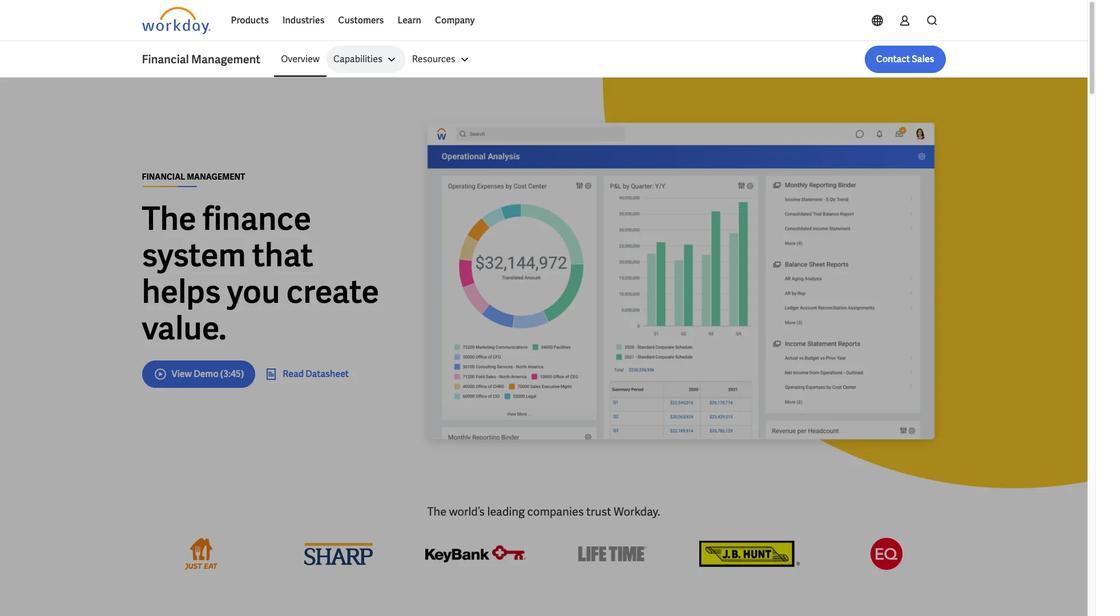Task type: describe. For each thing, give the bounding box(es) containing it.
contact sales link
[[865, 46, 946, 73]]

industries button
[[276, 7, 331, 34]]

menu containing overview
[[274, 46, 478, 73]]

company button
[[428, 7, 482, 34]]

learn button
[[391, 7, 428, 34]]

customers
[[338, 14, 384, 26]]

companies
[[527, 505, 584, 520]]

financial management
[[142, 172, 245, 182]]

the finance system that helps you create value.
[[142, 198, 379, 349]]

management
[[191, 52, 260, 67]]

system
[[142, 234, 246, 276]]

view demo (3:45) link
[[142, 361, 255, 388]]

create
[[286, 271, 379, 313]]

resources button
[[405, 46, 478, 73]]

life time fitness image
[[578, 538, 647, 570]]

datasheet
[[306, 368, 349, 380]]

the world's leading companies trust workday.
[[427, 505, 660, 520]]

financial
[[142, 172, 185, 182]]

financial
[[142, 52, 189, 67]]

company
[[435, 14, 475, 26]]

financial management
[[142, 52, 260, 67]]

capabilities
[[333, 53, 382, 65]]

contact sales
[[876, 53, 934, 65]]

learn
[[398, 14, 421, 26]]

keybank n.a. image
[[425, 538, 525, 570]]

contact
[[876, 53, 910, 65]]

financial management link
[[142, 51, 274, 67]]

products
[[231, 14, 269, 26]]

that
[[252, 234, 313, 276]]

products button
[[224, 7, 276, 34]]

read datasheet link
[[264, 367, 349, 381]]

view demo (3:45)
[[172, 368, 244, 380]]

view
[[172, 368, 192, 380]]

list containing overview
[[274, 46, 946, 73]]



Task type: locate. For each thing, give the bounding box(es) containing it.
equinti financial services company image
[[870, 538, 902, 570]]

menu
[[274, 46, 478, 73]]

0 vertical spatial the
[[142, 198, 196, 239]]

sales
[[912, 53, 934, 65]]

workday.
[[614, 505, 660, 520]]

the for the finance system that helps you create value.
[[142, 198, 196, 239]]

industries
[[283, 14, 324, 26]]

customers button
[[331, 7, 391, 34]]

value.
[[142, 307, 226, 349]]

financial management operational analysis dashboard showing operating expense by cost center and p&l by quarter. image
[[416, 114, 946, 454]]

trust
[[586, 505, 611, 520]]

1 vertical spatial the
[[427, 505, 447, 520]]

overview link
[[274, 46, 326, 73]]

demo
[[194, 368, 218, 380]]

(3:45)
[[220, 368, 244, 380]]

0 horizontal spatial the
[[142, 198, 196, 239]]

1 horizontal spatial the
[[427, 505, 447, 520]]

finance
[[203, 198, 311, 239]]

the for the world's leading companies trust workday.
[[427, 505, 447, 520]]

list
[[274, 46, 946, 73]]

sharp healthcare image
[[304, 538, 373, 570]]

read
[[283, 368, 304, 380]]

read datasheet
[[283, 368, 349, 380]]

j. b. hunt image
[[699, 538, 800, 570]]

the left world's
[[427, 505, 447, 520]]

just eat (just-eat holding limited) image
[[185, 538, 217, 570]]

the
[[142, 198, 196, 239], [427, 505, 447, 520]]

leading
[[487, 505, 525, 520]]

world's
[[449, 505, 485, 520]]

the inside the finance system that helps you create value.
[[142, 198, 196, 239]]

resources
[[412, 53, 455, 65]]

go to the homepage image
[[142, 7, 210, 34]]

helps
[[142, 271, 221, 313]]

the down financial
[[142, 198, 196, 239]]

overview
[[281, 53, 320, 65]]

you
[[227, 271, 280, 313]]

capabilities button
[[326, 46, 405, 73]]

management
[[187, 172, 245, 182]]



Task type: vqa. For each thing, say whether or not it's contained in the screenshot.
View Demo (3:45)
yes



